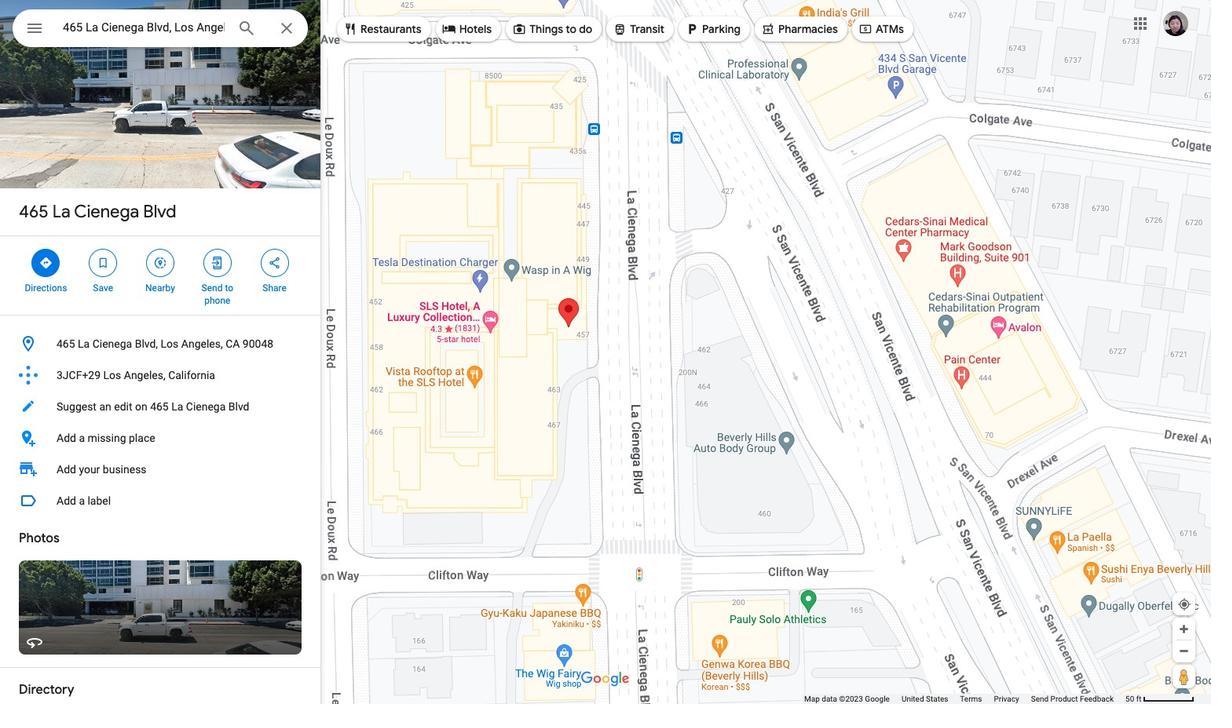Task type: vqa. For each thing, say whether or not it's contained in the screenshot.
the bottommost the N
no



Task type: describe. For each thing, give the bounding box(es) containing it.
add a label button
[[0, 486, 321, 517]]

1 vertical spatial los
[[103, 369, 121, 382]]

united states
[[902, 695, 949, 704]]

©2023
[[840, 695, 863, 704]]

a for missing
[[79, 432, 85, 445]]

to inside send to phone
[[225, 283, 233, 294]]


[[613, 20, 627, 38]]

465 la cienega blvd, los angeles, ca 90048 button
[[0, 328, 321, 360]]

send for send product feedback
[[1032, 695, 1049, 704]]

50
[[1126, 695, 1135, 704]]

50 ft
[[1126, 695, 1142, 704]]

missing
[[88, 432, 126, 445]]

send to phone
[[202, 283, 233, 306]]

ft
[[1137, 695, 1142, 704]]

product
[[1051, 695, 1079, 704]]

a for label
[[79, 495, 85, 508]]

united
[[902, 695, 925, 704]]

add for add a label
[[57, 495, 76, 508]]

3jcf+29
[[57, 369, 101, 382]]

zoom in image
[[1179, 624, 1191, 636]]


[[268, 255, 282, 272]]

privacy button
[[994, 695, 1020, 705]]

to inside  things to do
[[566, 22, 577, 36]]

feedback
[[1081, 695, 1114, 704]]

terms
[[961, 695, 983, 704]]

google account: michele murakami  
(michele.murakami@adept.ai) image
[[1164, 11, 1189, 36]]

add your business
[[57, 464, 147, 476]]

california
[[168, 369, 215, 382]]

50 ft button
[[1126, 695, 1195, 704]]

3jcf+29 los angeles, california
[[57, 369, 215, 382]]

directory
[[19, 683, 74, 699]]

send product feedback
[[1032, 695, 1114, 704]]

pharmacies
[[779, 22, 838, 36]]


[[761, 20, 776, 38]]

3jcf+29 los angeles, california button
[[0, 360, 321, 391]]

restaurants
[[361, 22, 422, 36]]

send product feedback button
[[1032, 695, 1114, 705]]

footer inside google maps element
[[805, 695, 1126, 705]]

 button
[[13, 9, 57, 50]]

on
[[135, 401, 147, 413]]


[[210, 255, 225, 272]]

2 horizontal spatial la
[[171, 401, 183, 413]]


[[685, 20, 699, 38]]

send for send to phone
[[202, 283, 223, 294]]

465 la cienega blvd main content
[[0, 0, 321, 705]]

directions
[[25, 283, 67, 294]]

none field inside 465 la cienega blvd, los angeles, ca 90048 field
[[63, 18, 225, 37]]

blvd inside button
[[229, 401, 250, 413]]


[[859, 20, 873, 38]]


[[343, 20, 358, 38]]

share
[[263, 283, 287, 294]]

hotels
[[459, 22, 492, 36]]

add a missing place button
[[0, 423, 321, 454]]

save
[[93, 283, 113, 294]]

atms
[[876, 22, 904, 36]]

cienega for blvd
[[74, 201, 139, 223]]

photos
[[19, 531, 60, 547]]

1 horizontal spatial angeles,
[[181, 338, 223, 350]]



Task type: locate. For each thing, give the bounding box(es) containing it.
blvd,
[[135, 338, 158, 350]]

0 vertical spatial send
[[202, 283, 223, 294]]

google
[[865, 695, 890, 704]]

united states button
[[902, 695, 949, 705]]


[[442, 20, 456, 38]]

angeles,
[[181, 338, 223, 350], [124, 369, 166, 382]]

1 add from the top
[[57, 432, 76, 445]]

google maps element
[[0, 0, 1212, 705]]

angeles, left ca
[[181, 338, 223, 350]]

cienega up 
[[74, 201, 139, 223]]

add down 'suggest'
[[57, 432, 76, 445]]

465 la cienega blvd
[[19, 201, 176, 223]]

add a label
[[57, 495, 111, 508]]

footer
[[805, 695, 1126, 705]]

2 horizontal spatial 465
[[150, 401, 169, 413]]

465 for 465 la cienega blvd
[[19, 201, 48, 223]]

1 vertical spatial add
[[57, 464, 76, 476]]

blvd up 
[[143, 201, 176, 223]]

add inside button
[[57, 495, 76, 508]]

0 vertical spatial angeles,
[[181, 338, 223, 350]]

add a missing place
[[57, 432, 155, 445]]

0 horizontal spatial la
[[52, 201, 70, 223]]

3 add from the top
[[57, 495, 76, 508]]

1 vertical spatial angeles,
[[124, 369, 166, 382]]

to
[[566, 22, 577, 36], [225, 283, 233, 294]]

la for 465 la cienega blvd, los angeles, ca 90048
[[78, 338, 90, 350]]

90048
[[243, 338, 274, 350]]

2 vertical spatial cienega
[[186, 401, 226, 413]]

 atms
[[859, 20, 904, 38]]

0 horizontal spatial 465
[[19, 201, 48, 223]]

2 vertical spatial 465
[[150, 401, 169, 413]]

show your location image
[[1178, 598, 1192, 612]]

map data ©2023 google
[[805, 695, 890, 704]]

ca
[[226, 338, 240, 350]]

 search field
[[13, 9, 308, 50]]

0 vertical spatial to
[[566, 22, 577, 36]]

things
[[530, 22, 563, 36]]

zoom out image
[[1179, 646, 1191, 658]]

suggest an edit on 465 la cienega blvd
[[57, 401, 250, 413]]

1 vertical spatial a
[[79, 495, 85, 508]]

la
[[52, 201, 70, 223], [78, 338, 90, 350], [171, 401, 183, 413]]

0 horizontal spatial send
[[202, 283, 223, 294]]

2 add from the top
[[57, 464, 76, 476]]

a left missing
[[79, 432, 85, 445]]

do
[[579, 22, 593, 36]]

465
[[19, 201, 48, 223], [57, 338, 75, 350], [150, 401, 169, 413]]

cienega left blvd,
[[92, 338, 132, 350]]

1 vertical spatial send
[[1032, 695, 1049, 704]]

transit
[[630, 22, 665, 36]]

0 horizontal spatial los
[[103, 369, 121, 382]]

1 horizontal spatial send
[[1032, 695, 1049, 704]]

privacy
[[994, 695, 1020, 704]]

0 horizontal spatial angeles,
[[124, 369, 166, 382]]

a inside button
[[79, 432, 85, 445]]


[[39, 255, 53, 272]]


[[96, 255, 110, 272]]

la down 'california'
[[171, 401, 183, 413]]

 hotels
[[442, 20, 492, 38]]

la up 
[[52, 201, 70, 223]]

1 vertical spatial la
[[78, 338, 90, 350]]

your
[[79, 464, 100, 476]]

edit
[[114, 401, 132, 413]]

parking
[[703, 22, 741, 36]]

0 horizontal spatial blvd
[[143, 201, 176, 223]]

465 La Cienega Blvd, Los Angeles, CA 90048 field
[[13, 9, 308, 47]]

add left your
[[57, 464, 76, 476]]

la up 3jcf+29 at left bottom
[[78, 338, 90, 350]]

states
[[926, 695, 949, 704]]

465 up 3jcf+29 at left bottom
[[57, 338, 75, 350]]

2 a from the top
[[79, 495, 85, 508]]

a left label
[[79, 495, 85, 508]]

 pharmacies
[[761, 20, 838, 38]]

place
[[129, 432, 155, 445]]

cienega for blvd,
[[92, 338, 132, 350]]

send inside button
[[1032, 695, 1049, 704]]

send inside send to phone
[[202, 283, 223, 294]]

a
[[79, 432, 85, 445], [79, 495, 85, 508]]

add for add your business
[[57, 464, 76, 476]]


[[512, 20, 527, 38]]

1 horizontal spatial blvd
[[229, 401, 250, 413]]

suggest an edit on 465 la cienega blvd button
[[0, 391, 321, 423]]

terms button
[[961, 695, 983, 705]]

465 right on
[[150, 401, 169, 413]]

0 vertical spatial add
[[57, 432, 76, 445]]

cienega down 'california'
[[186, 401, 226, 413]]

suggest
[[57, 401, 97, 413]]

footer containing map data ©2023 google
[[805, 695, 1126, 705]]

add inside button
[[57, 432, 76, 445]]

1 horizontal spatial la
[[78, 338, 90, 350]]


[[25, 17, 44, 39]]

0 vertical spatial blvd
[[143, 201, 176, 223]]

los up an
[[103, 369, 121, 382]]

1 vertical spatial cienega
[[92, 338, 132, 350]]

los
[[161, 338, 179, 350], [103, 369, 121, 382]]

la for 465 la cienega blvd
[[52, 201, 70, 223]]

0 vertical spatial cienega
[[74, 201, 139, 223]]

send
[[202, 283, 223, 294], [1032, 695, 1049, 704]]

1 horizontal spatial 465
[[57, 338, 75, 350]]

los right blvd,
[[161, 338, 179, 350]]


[[153, 255, 167, 272]]

465 up 
[[19, 201, 48, 223]]

send left product
[[1032, 695, 1049, 704]]

label
[[88, 495, 111, 508]]

1 vertical spatial blvd
[[229, 401, 250, 413]]

a inside button
[[79, 495, 85, 508]]

0 vertical spatial a
[[79, 432, 85, 445]]

1 a from the top
[[79, 432, 85, 445]]

add for add a missing place
[[57, 432, 76, 445]]

2 vertical spatial add
[[57, 495, 76, 508]]

1 horizontal spatial los
[[161, 338, 179, 350]]

to up phone
[[225, 283, 233, 294]]

 restaurants
[[343, 20, 422, 38]]

465 for 465 la cienega blvd, los angeles, ca 90048
[[57, 338, 75, 350]]

blvd down ca
[[229, 401, 250, 413]]

show street view coverage image
[[1173, 666, 1196, 689]]

business
[[103, 464, 147, 476]]

add left label
[[57, 495, 76, 508]]

1 vertical spatial 465
[[57, 338, 75, 350]]

1 vertical spatial to
[[225, 283, 233, 294]]

nearby
[[145, 283, 175, 294]]

send up phone
[[202, 283, 223, 294]]

cienega
[[74, 201, 139, 223], [92, 338, 132, 350], [186, 401, 226, 413]]

None field
[[63, 18, 225, 37]]

actions for 465 la cienega blvd region
[[0, 237, 321, 315]]

 transit
[[613, 20, 665, 38]]

add
[[57, 432, 76, 445], [57, 464, 76, 476], [57, 495, 76, 508]]

data
[[822, 695, 838, 704]]

1 horizontal spatial to
[[566, 22, 577, 36]]

 parking
[[685, 20, 741, 38]]

an
[[99, 401, 111, 413]]

to left do
[[566, 22, 577, 36]]

map
[[805, 695, 820, 704]]

 things to do
[[512, 20, 593, 38]]

blvd
[[143, 201, 176, 223], [229, 401, 250, 413]]

angeles, down blvd,
[[124, 369, 166, 382]]

465 la cienega blvd, los angeles, ca 90048
[[57, 338, 274, 350]]

0 vertical spatial 465
[[19, 201, 48, 223]]

2 vertical spatial la
[[171, 401, 183, 413]]

add your business link
[[0, 454, 321, 486]]

0 horizontal spatial to
[[225, 283, 233, 294]]

0 vertical spatial la
[[52, 201, 70, 223]]

0 vertical spatial los
[[161, 338, 179, 350]]

phone
[[204, 295, 231, 306]]



